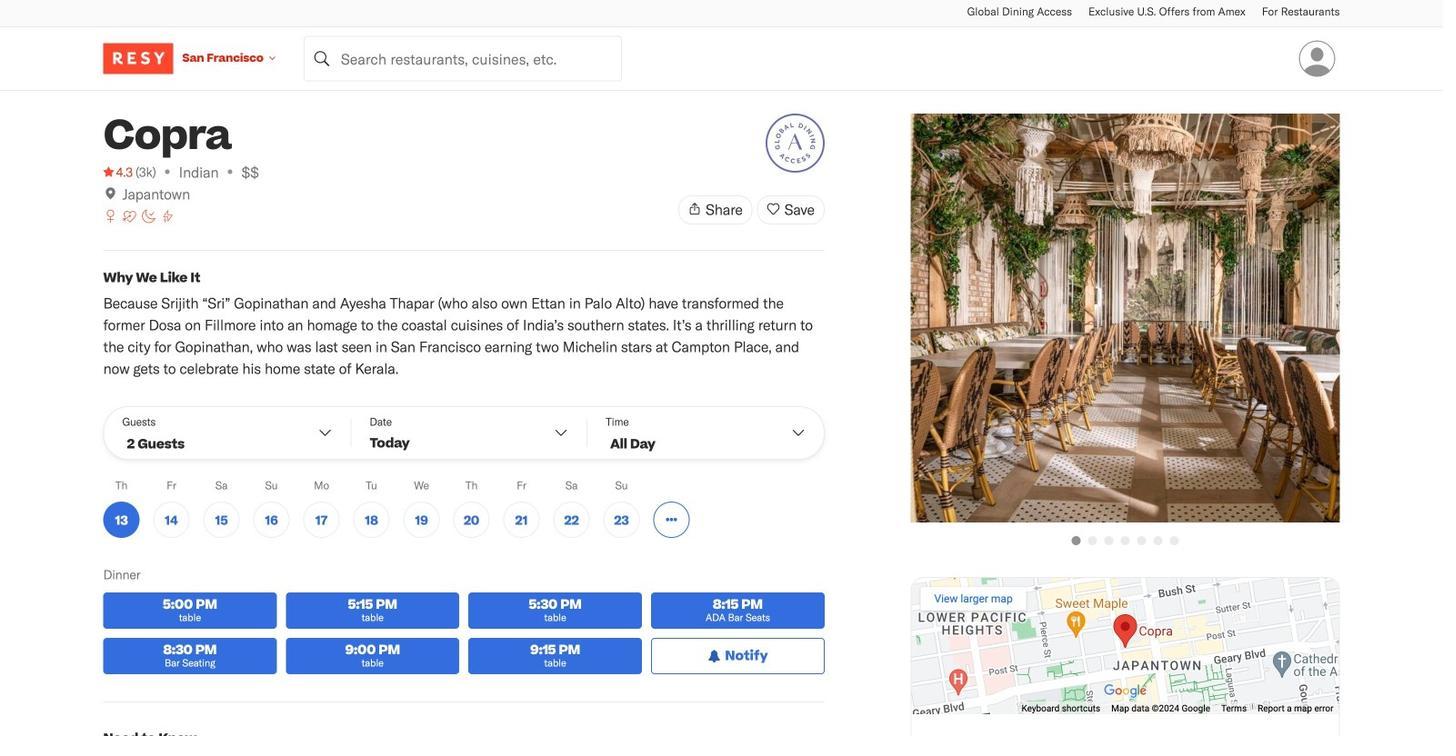 Task type: describe. For each thing, give the bounding box(es) containing it.
Search restaurants, cuisines, etc. text field
[[304, 36, 622, 81]]



Task type: vqa. For each thing, say whether or not it's contained in the screenshot.
Field
yes



Task type: locate. For each thing, give the bounding box(es) containing it.
4.3 out of 5 stars image
[[103, 163, 133, 181]]

None field
[[304, 36, 622, 81]]



